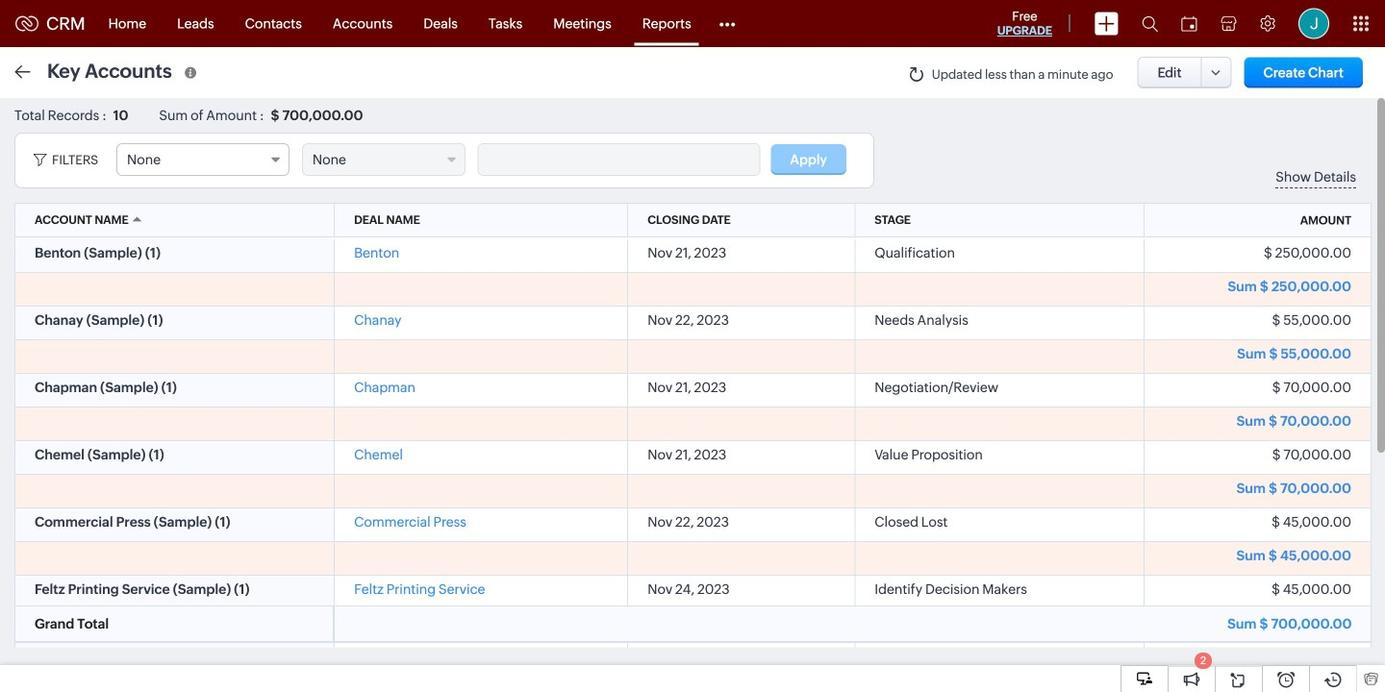 Task type: describe. For each thing, give the bounding box(es) containing it.
create menu element
[[1083, 0, 1130, 47]]

create menu image
[[1095, 12, 1119, 35]]

Other Modules field
[[707, 8, 748, 39]]

profile image
[[1299, 8, 1329, 39]]



Task type: locate. For each thing, give the bounding box(es) containing it.
search image
[[1142, 15, 1158, 32]]

profile element
[[1287, 0, 1341, 47]]

None field
[[116, 143, 290, 176], [302, 143, 465, 176], [116, 143, 290, 176], [302, 143, 465, 176]]

logo image
[[15, 16, 38, 31]]

None text field
[[479, 144, 760, 175]]

calendar image
[[1181, 16, 1198, 31]]

search element
[[1130, 0, 1170, 47]]



Task type: vqa. For each thing, say whether or not it's contained in the screenshot.
Field
yes



